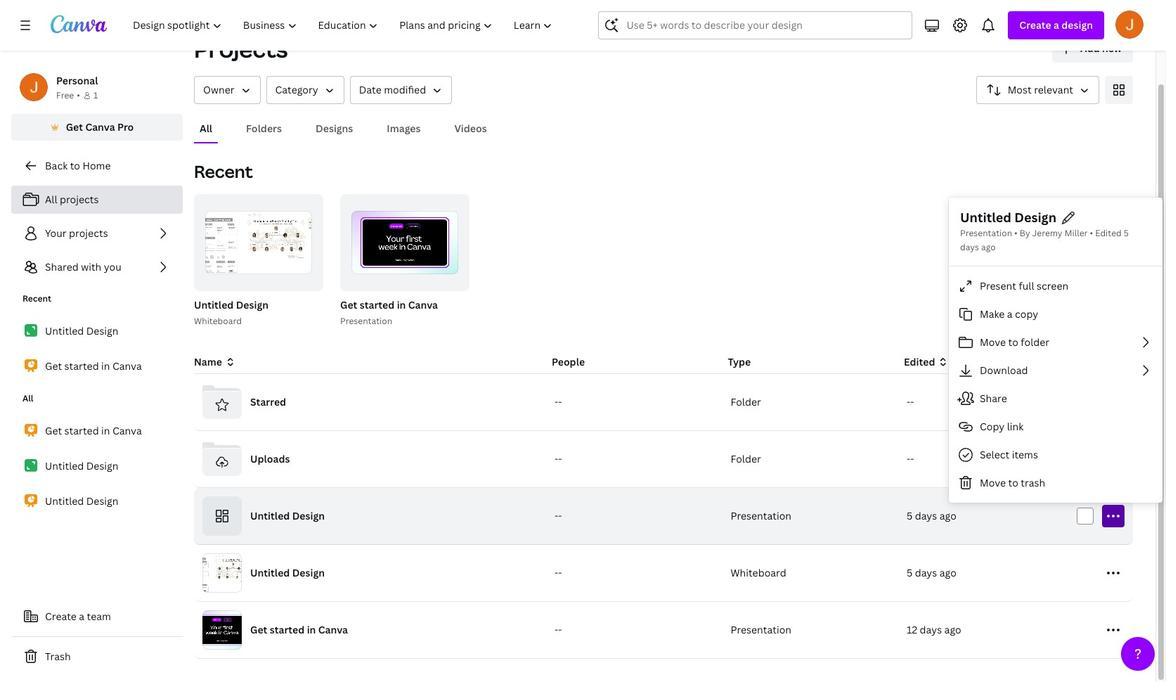 Task type: locate. For each thing, give the bounding box(es) containing it.
None search field
[[599, 11, 913, 39]]

edited inside button
[[905, 355, 936, 369]]

0 horizontal spatial all
[[23, 392, 33, 404]]

5 days ago
[[907, 509, 957, 523], [907, 566, 957, 580]]

2 vertical spatial 5
[[907, 566, 913, 580]]

a left 'copy'
[[1008, 307, 1013, 321]]

owner
[[203, 83, 235, 96]]

a left design
[[1054, 18, 1060, 32]]

2 vertical spatial to
[[1009, 476, 1019, 489]]

date modified
[[359, 83, 426, 96]]

1 left of
[[433, 275, 437, 285]]

1 for 1
[[93, 89, 98, 101]]

0 vertical spatial move
[[981, 335, 1007, 349]]

create left design
[[1020, 18, 1052, 32]]

0 vertical spatial 5 days ago
[[907, 509, 957, 523]]

create inside create a design dropdown button
[[1020, 18, 1052, 32]]

folders
[[246, 122, 282, 135]]

whiteboard
[[194, 315, 242, 327], [731, 566, 787, 580]]

2 5 days ago from the top
[[907, 566, 957, 580]]

0 vertical spatial whiteboard
[[194, 315, 242, 327]]

starred
[[250, 395, 286, 409]]

Sort by button
[[977, 76, 1100, 104]]

top level navigation element
[[124, 11, 565, 39]]

0 vertical spatial get started in canva link
[[11, 352, 183, 381]]

a
[[1054, 18, 1060, 32], [1008, 307, 1013, 321], [79, 610, 84, 623]]

untitled design link
[[11, 317, 183, 346], [11, 452, 183, 481], [11, 487, 183, 516]]

2 list from the top
[[11, 317, 183, 381]]

0 vertical spatial edited
[[1096, 227, 1122, 239]]

0 horizontal spatial recent
[[23, 293, 51, 305]]

recent down all button
[[194, 160, 253, 183]]

home
[[83, 159, 111, 172]]

design inside untitled design button
[[1015, 209, 1057, 226]]

move to folder button
[[950, 328, 1163, 357]]

to inside 'button'
[[1009, 476, 1019, 489]]

designs
[[316, 122, 353, 135]]

move down select
[[981, 476, 1007, 489]]

1 vertical spatial untitled design link
[[11, 452, 183, 481]]

copy
[[1016, 307, 1039, 321]]

to right back
[[70, 159, 80, 172]]

get
[[66, 120, 83, 134], [340, 298, 358, 312], [45, 359, 62, 373], [45, 424, 62, 437], [250, 623, 268, 637]]

untitled design button
[[961, 209, 1057, 226], [194, 297, 269, 314]]

uploads
[[250, 452, 290, 466]]

1 vertical spatial whiteboard
[[731, 566, 787, 580]]

1 horizontal spatial whiteboard
[[731, 566, 787, 580]]

1 horizontal spatial 1
[[433, 275, 437, 285]]

0 vertical spatial folder
[[731, 395, 762, 409]]

0 vertical spatial 1
[[93, 89, 98, 101]]

in inside "get started in canva presentation"
[[397, 298, 406, 312]]

in
[[397, 298, 406, 312], [101, 359, 110, 373], [101, 424, 110, 437], [307, 623, 316, 637]]

1 vertical spatial folder
[[731, 452, 762, 466]]

move
[[981, 335, 1007, 349], [981, 476, 1007, 489]]

canva
[[85, 120, 115, 134], [408, 298, 438, 312], [112, 359, 142, 373], [112, 424, 142, 437], [318, 623, 348, 637]]

0 vertical spatial create
[[1020, 18, 1052, 32]]

create left team
[[45, 610, 77, 623]]

move up edited button at the right of the page
[[981, 335, 1007, 349]]

1 vertical spatial a
[[1008, 307, 1013, 321]]

all button
[[194, 115, 218, 142]]

started inside "get started in canva presentation"
[[360, 298, 395, 312]]

1 vertical spatial move
[[981, 476, 1007, 489]]

0 vertical spatial all
[[200, 122, 212, 135]]

1 vertical spatial get started in canva link
[[11, 416, 183, 446]]

0 horizontal spatial edited
[[905, 355, 936, 369]]

presentation inside "get started in canva presentation"
[[340, 315, 393, 327]]

1 vertical spatial list
[[11, 317, 183, 381]]

1 right •
[[93, 89, 98, 101]]

1 vertical spatial 1
[[433, 275, 437, 285]]

folder
[[731, 395, 762, 409], [731, 452, 762, 466]]

pro
[[117, 120, 134, 134]]

1 vertical spatial 5
[[907, 509, 913, 523]]

all
[[200, 122, 212, 135], [45, 193, 57, 206], [23, 392, 33, 404]]

free •
[[56, 89, 80, 101]]

shared with you link
[[11, 253, 183, 281]]

2 horizontal spatial a
[[1054, 18, 1060, 32]]

screen
[[1037, 279, 1069, 292]]

move inside 'button'
[[981, 476, 1007, 489]]

jeremy
[[1033, 227, 1063, 239]]

shared with you
[[45, 260, 122, 274]]

videos
[[455, 122, 487, 135]]

to
[[70, 159, 80, 172], [1009, 335, 1019, 349], [1009, 476, 1019, 489]]

recent
[[194, 160, 253, 183], [23, 293, 51, 305]]

all for all button
[[200, 122, 212, 135]]

projects for your projects
[[69, 226, 108, 240]]

0 vertical spatial untitled design link
[[11, 317, 183, 346]]

jeremy miller image
[[1116, 11, 1144, 39]]

items
[[1013, 448, 1039, 461]]

name button
[[194, 355, 236, 370]]

free
[[56, 89, 74, 101]]

-
[[555, 395, 559, 409], [559, 395, 562, 409], [907, 395, 911, 409], [911, 395, 915, 409], [555, 452, 559, 466], [559, 452, 562, 466], [907, 452, 911, 466], [911, 452, 915, 466], [555, 509, 559, 523], [559, 509, 562, 523], [555, 566, 559, 580], [559, 566, 562, 580], [555, 623, 559, 637], [559, 623, 562, 637]]

5 for whiteboard
[[907, 566, 913, 580]]

•
[[77, 89, 80, 101]]

get inside button
[[66, 120, 83, 134]]

2 vertical spatial all
[[23, 392, 33, 404]]

copy link button
[[950, 413, 1163, 441]]

full
[[1019, 279, 1035, 292]]

link
[[1008, 420, 1024, 433]]

edited inside edited 5 days ago
[[1096, 227, 1122, 239]]

0 vertical spatial recent
[[194, 160, 253, 183]]

1 untitled design link from the top
[[11, 317, 183, 346]]

a for copy
[[1008, 307, 1013, 321]]

0 vertical spatial get started in canva
[[45, 359, 142, 373]]

2 folder from the top
[[731, 452, 762, 466]]

images
[[387, 122, 421, 135]]

0 vertical spatial list
[[11, 186, 183, 281]]

move to trash button
[[950, 469, 1163, 497]]

1 vertical spatial get started in canva
[[45, 424, 142, 437]]

1 horizontal spatial create
[[1020, 18, 1052, 32]]

1 horizontal spatial untitled design button
[[961, 209, 1057, 226]]

list containing untitled design
[[11, 317, 183, 381]]

1 horizontal spatial edited
[[1096, 227, 1122, 239]]

1 horizontal spatial a
[[1008, 307, 1013, 321]]

2 horizontal spatial all
[[200, 122, 212, 135]]

1 vertical spatial projects
[[69, 226, 108, 240]]

1 list from the top
[[11, 186, 183, 281]]

1 5 days ago from the top
[[907, 509, 957, 523]]

design inside 'untitled design whiteboard'
[[236, 298, 269, 312]]

make a copy
[[981, 307, 1039, 321]]

create a team
[[45, 610, 111, 623]]

videos button
[[449, 115, 493, 142]]

1 vertical spatial 5 days ago
[[907, 566, 957, 580]]

5 for presentation
[[907, 509, 913, 523]]

trash
[[45, 650, 71, 663]]

0 horizontal spatial untitled design button
[[194, 297, 269, 314]]

1 vertical spatial all
[[45, 193, 57, 206]]

projects down back to home
[[60, 193, 99, 206]]

--
[[555, 395, 562, 409], [907, 395, 915, 409], [555, 452, 562, 466], [907, 452, 915, 466], [555, 509, 562, 523], [555, 566, 562, 580], [555, 623, 562, 637]]

5
[[1124, 227, 1129, 239], [907, 509, 913, 523], [907, 566, 913, 580]]

0 horizontal spatial 1
[[93, 89, 98, 101]]

0 vertical spatial a
[[1054, 18, 1060, 32]]

edited for edited
[[905, 355, 936, 369]]

you
[[104, 260, 122, 274]]

untitled inside button
[[961, 209, 1012, 226]]

0 vertical spatial 5
[[1124, 227, 1129, 239]]

a left team
[[79, 610, 84, 623]]

1 horizontal spatial recent
[[194, 160, 253, 183]]

untitled design button up name 'button'
[[194, 297, 269, 314]]

a inside dropdown button
[[1054, 18, 1060, 32]]

back to home link
[[11, 152, 183, 180]]

images button
[[381, 115, 427, 142]]

1 move from the top
[[981, 335, 1007, 349]]

1 vertical spatial recent
[[23, 293, 51, 305]]

1 vertical spatial edited
[[905, 355, 936, 369]]

0 vertical spatial projects
[[60, 193, 99, 206]]

2 vertical spatial list
[[11, 416, 183, 516]]

untitled design whiteboard
[[194, 298, 269, 327]]

list
[[11, 186, 183, 281], [11, 317, 183, 381], [11, 416, 183, 516]]

all inside button
[[200, 122, 212, 135]]

ago inside edited 5 days ago
[[982, 241, 996, 253]]

select items button
[[950, 441, 1163, 469]]

projects inside "link"
[[69, 226, 108, 240]]

1 folder from the top
[[731, 395, 762, 409]]

untitled design button up by
[[961, 209, 1057, 226]]

2 vertical spatial get started in canva
[[250, 623, 348, 637]]

2 vertical spatial untitled design link
[[11, 487, 183, 516]]

1 horizontal spatial all
[[45, 193, 57, 206]]

0 horizontal spatial whiteboard
[[194, 315, 242, 327]]

move inside button
[[981, 335, 1007, 349]]

1 get started in canva link from the top
[[11, 352, 183, 381]]

trash
[[1021, 476, 1046, 489]]

of
[[439, 275, 450, 285]]

your
[[45, 226, 67, 240]]

3 list from the top
[[11, 416, 183, 516]]

to inside button
[[1009, 335, 1019, 349]]

create inside create a team button
[[45, 610, 77, 623]]

ago
[[982, 241, 996, 253], [940, 509, 957, 523], [940, 566, 957, 580], [945, 623, 962, 637]]

projects right your
[[69, 226, 108, 240]]

days
[[961, 241, 980, 253], [916, 509, 938, 523], [916, 566, 938, 580], [920, 623, 943, 637]]

to left the trash
[[1009, 476, 1019, 489]]

0 horizontal spatial a
[[79, 610, 84, 623]]

get started in canva presentation
[[340, 298, 438, 327]]

2 vertical spatial a
[[79, 610, 84, 623]]

get started in canva link
[[11, 352, 183, 381], [11, 416, 183, 446]]

to left folder
[[1009, 335, 1019, 349]]

0 horizontal spatial create
[[45, 610, 77, 623]]

relevant
[[1035, 83, 1074, 96]]

make
[[981, 307, 1005, 321]]

0 vertical spatial to
[[70, 159, 80, 172]]

design
[[1062, 18, 1094, 32]]

1 vertical spatial create
[[45, 610, 77, 623]]

design
[[1015, 209, 1057, 226], [236, 298, 269, 312], [86, 324, 119, 338], [86, 459, 119, 473], [86, 494, 119, 508], [292, 509, 325, 523], [292, 566, 325, 580]]

1 vertical spatial to
[[1009, 335, 1019, 349]]

1
[[93, 89, 98, 101], [433, 275, 437, 285]]

recent down 'shared'
[[23, 293, 51, 305]]

2 move from the top
[[981, 476, 1007, 489]]

move for move to trash
[[981, 476, 1007, 489]]

new
[[1103, 41, 1123, 55]]

move to folder
[[981, 335, 1050, 349]]



Task type: describe. For each thing, give the bounding box(es) containing it.
miller
[[1065, 227, 1089, 239]]

move to trash
[[981, 476, 1046, 489]]

folders button
[[241, 115, 288, 142]]

select items
[[981, 448, 1039, 461]]

to for home
[[70, 159, 80, 172]]

download button
[[950, 357, 1163, 385]]

Date modified button
[[350, 76, 452, 104]]

your projects link
[[11, 219, 183, 248]]

create for create a team
[[45, 610, 77, 623]]

canva inside get canva pro button
[[85, 120, 115, 134]]

create a team button
[[11, 603, 183, 631]]

whiteboard inside 'untitled design whiteboard'
[[194, 315, 242, 327]]

edited 5 days ago
[[961, 227, 1129, 253]]

get started in canva button
[[340, 297, 438, 314]]

2 untitled design link from the top
[[11, 452, 183, 481]]

0 vertical spatial untitled design button
[[961, 209, 1057, 226]]

to for trash
[[1009, 476, 1019, 489]]

1 of 27
[[433, 275, 460, 285]]

a for design
[[1054, 18, 1060, 32]]

select
[[981, 448, 1010, 461]]

people
[[552, 355, 585, 369]]

untitled inside 'untitled design whiteboard'
[[194, 298, 234, 312]]

Category button
[[266, 76, 344, 104]]

make a copy button
[[950, 300, 1163, 328]]

shared
[[45, 260, 79, 274]]

personal
[[56, 74, 98, 87]]

create a design
[[1020, 18, 1094, 32]]

3 untitled design link from the top
[[11, 487, 183, 516]]

category
[[275, 83, 318, 96]]

copy link
[[981, 420, 1024, 433]]

get inside "get started in canva presentation"
[[340, 298, 358, 312]]

folder for uploads
[[731, 452, 762, 466]]

present full screen button
[[950, 272, 1163, 300]]

to for folder
[[1009, 335, 1019, 349]]

all for all projects
[[45, 193, 57, 206]]

create a design button
[[1009, 11, 1105, 39]]

a for team
[[79, 610, 84, 623]]

move for move to folder
[[981, 335, 1007, 349]]

name
[[194, 355, 222, 369]]

team
[[87, 610, 111, 623]]

list containing get started in canva
[[11, 416, 183, 516]]

canva inside "get started in canva presentation"
[[408, 298, 438, 312]]

5 days ago for presentation
[[907, 509, 957, 523]]

2 get started in canva link from the top
[[11, 416, 183, 446]]

edited for edited 5 days ago
[[1096, 227, 1122, 239]]

add new button
[[1053, 34, 1134, 63]]

projects for all projects
[[60, 193, 99, 206]]

share button
[[950, 385, 1163, 413]]

create for create a design
[[1020, 18, 1052, 32]]

list containing all projects
[[11, 186, 183, 281]]

1 vertical spatial untitled design button
[[194, 297, 269, 314]]

12
[[907, 623, 918, 637]]

your projects
[[45, 226, 108, 240]]

Owner button
[[194, 76, 261, 104]]

most
[[1008, 83, 1032, 96]]

modified
[[384, 83, 426, 96]]

5 inside edited 5 days ago
[[1124, 227, 1129, 239]]

back to home
[[45, 159, 111, 172]]

share
[[981, 392, 1008, 405]]

by
[[1020, 227, 1031, 239]]

folder for starred
[[731, 395, 762, 409]]

add
[[1081, 41, 1101, 55]]

add new
[[1081, 41, 1123, 55]]

designs button
[[310, 115, 359, 142]]

get canva pro button
[[11, 114, 183, 141]]

folder
[[1021, 335, 1050, 349]]

copy
[[981, 420, 1005, 433]]

trash link
[[11, 643, 183, 671]]

days inside edited 5 days ago
[[961, 241, 980, 253]]

Search search field
[[627, 12, 885, 39]]

edited button
[[905, 355, 1069, 370]]

most relevant
[[1008, 83, 1074, 96]]

present full screen
[[981, 279, 1069, 292]]

date
[[359, 83, 382, 96]]

download
[[981, 364, 1029, 377]]

get canva pro
[[66, 120, 134, 134]]

back
[[45, 159, 68, 172]]

5 days ago for whiteboard
[[907, 566, 957, 580]]

all projects link
[[11, 186, 183, 214]]

type
[[728, 355, 751, 369]]

projects
[[194, 34, 288, 64]]

by jeremy miller
[[1020, 227, 1089, 239]]

1 for 1 of 27
[[433, 275, 437, 285]]

present
[[981, 279, 1017, 292]]

27
[[452, 275, 460, 285]]

with
[[81, 260, 102, 274]]

all projects
[[45, 193, 99, 206]]

12 days ago
[[907, 623, 962, 637]]



Task type: vqa. For each thing, say whether or not it's contained in the screenshot.
Team 1 Element to the top
no



